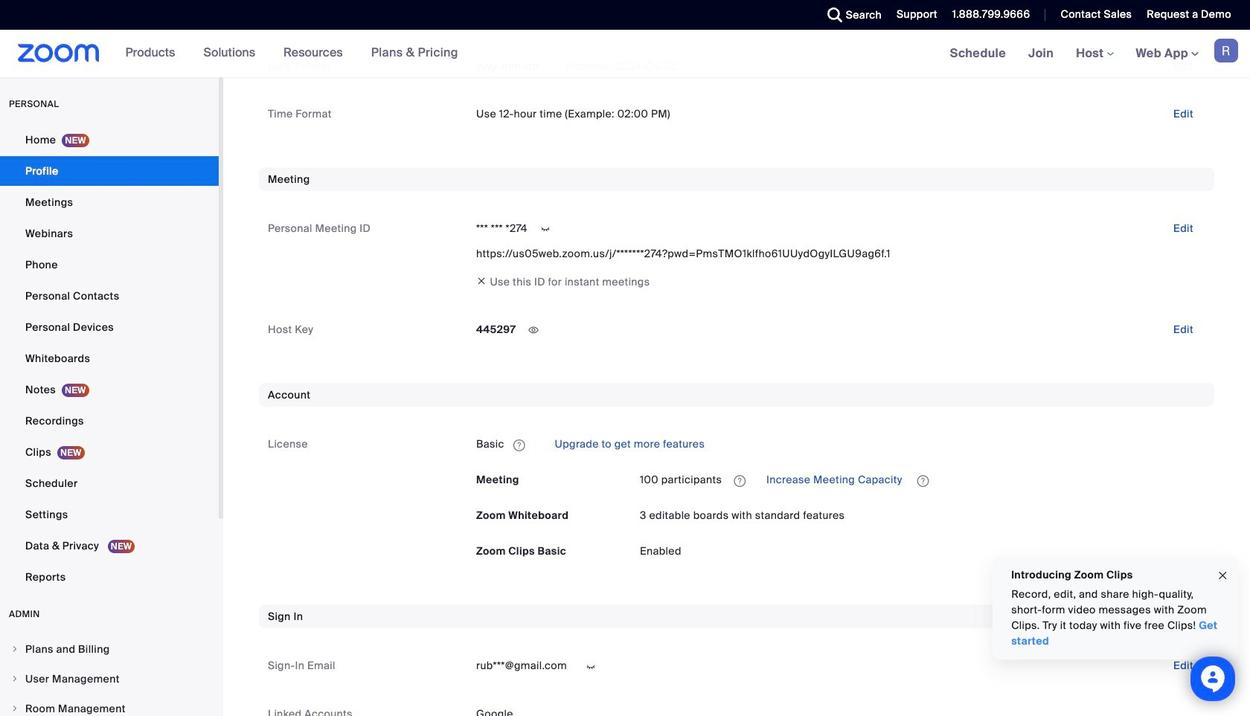 Task type: describe. For each thing, give the bounding box(es) containing it.
right image for first menu item
[[10, 645, 19, 654]]

1 menu item from the top
[[0, 636, 219, 664]]

right image
[[10, 705, 19, 714]]

right image for 2nd menu item from the top
[[10, 675, 19, 684]]

show personal meeting id image
[[534, 223, 558, 236]]

profile picture image
[[1215, 39, 1239, 63]]

learn more about your license type image
[[512, 441, 527, 451]]

0 vertical spatial application
[[476, 433, 1206, 457]]

close image
[[1217, 568, 1229, 585]]

hide host key image
[[522, 324, 546, 338]]

zoom logo image
[[18, 44, 99, 63]]

3 menu item from the top
[[0, 695, 219, 717]]



Task type: locate. For each thing, give the bounding box(es) containing it.
learn more about your meeting license image
[[730, 475, 751, 488]]

product information navigation
[[114, 30, 470, 77]]

1 right image from the top
[[10, 645, 19, 654]]

2 right image from the top
[[10, 675, 19, 684]]

1 vertical spatial right image
[[10, 675, 19, 684]]

banner
[[0, 30, 1251, 78]]

0 vertical spatial right image
[[10, 645, 19, 654]]

application
[[476, 433, 1206, 457], [640, 469, 1206, 492]]

personal menu menu
[[0, 125, 219, 594]]

right image
[[10, 645, 19, 654], [10, 675, 19, 684]]

1 vertical spatial application
[[640, 469, 1206, 492]]

1 vertical spatial menu item
[[0, 666, 219, 694]]

admin menu menu
[[0, 636, 219, 717]]

meetings navigation
[[939, 30, 1251, 78]]

2 menu item from the top
[[0, 666, 219, 694]]

2 vertical spatial menu item
[[0, 695, 219, 717]]

menu item
[[0, 636, 219, 664], [0, 666, 219, 694], [0, 695, 219, 717]]

0 vertical spatial menu item
[[0, 636, 219, 664]]



Task type: vqa. For each thing, say whether or not it's contained in the screenshot.
middle menu item
yes



